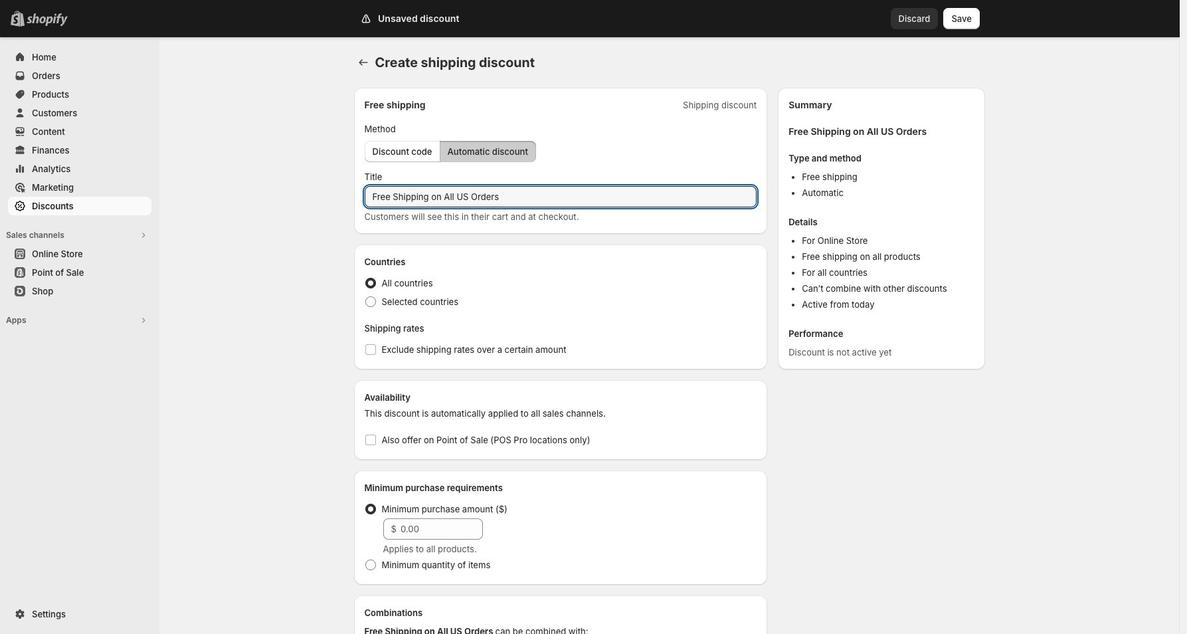 Task type: vqa. For each thing, say whether or not it's contained in the screenshot.
Shopify 'image' on the left
yes



Task type: describe. For each thing, give the bounding box(es) containing it.
0.00 text field
[[401, 518, 483, 540]]



Task type: locate. For each thing, give the bounding box(es) containing it.
None text field
[[365, 186, 757, 207]]

shopify image
[[27, 13, 68, 27]]



